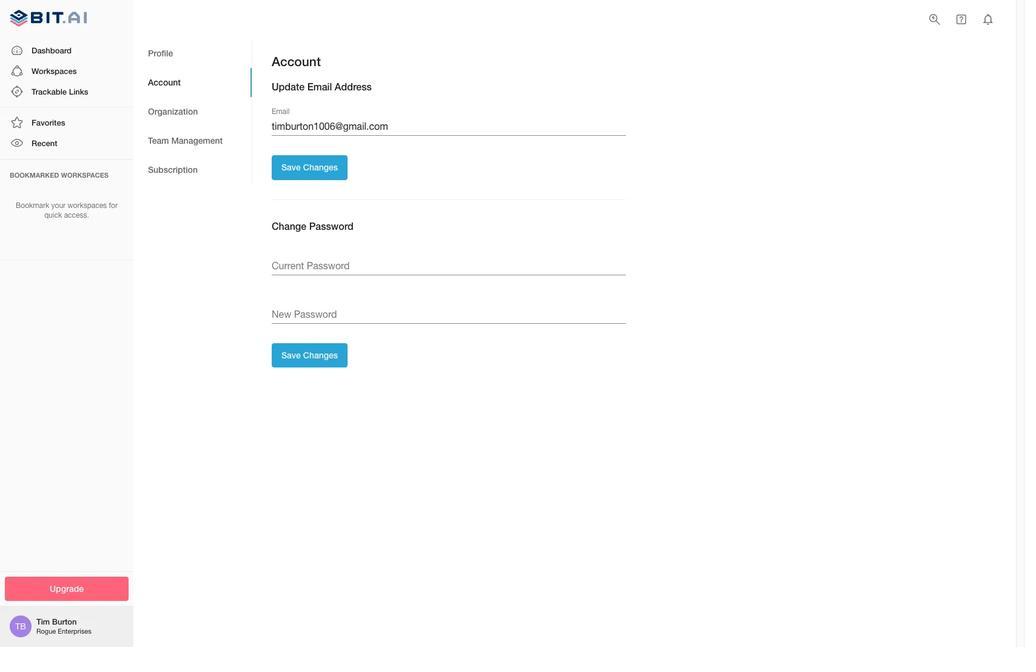 Task type: locate. For each thing, give the bounding box(es) containing it.
1 vertical spatial save changes button
[[272, 343, 348, 368]]

0 vertical spatial password password field
[[272, 256, 626, 275]]

dashboard button
[[0, 40, 134, 61]]

favorites
[[32, 118, 65, 128]]

1 save from the top
[[282, 162, 301, 173]]

0 vertical spatial email
[[308, 81, 332, 92]]

1 horizontal spatial email
[[308, 81, 332, 92]]

address
[[335, 81, 372, 92]]

upgrade
[[50, 584, 84, 594]]

2 changes from the top
[[303, 350, 338, 360]]

email down update
[[272, 107, 290, 116]]

0 vertical spatial account
[[272, 54, 321, 69]]

account
[[272, 54, 321, 69], [148, 77, 181, 87]]

change password
[[272, 220, 354, 232]]

save changes button
[[272, 156, 348, 180], [272, 343, 348, 368]]

changes
[[303, 162, 338, 173], [303, 350, 338, 360]]

save
[[282, 162, 301, 173], [282, 350, 301, 360]]

subscription
[[148, 164, 198, 175]]

enterprises
[[58, 628, 91, 636]]

1 vertical spatial account
[[148, 77, 181, 87]]

0 horizontal spatial email
[[272, 107, 290, 116]]

0 vertical spatial save
[[282, 162, 301, 173]]

bookmark
[[16, 201, 49, 210]]

0 vertical spatial save changes button
[[272, 156, 348, 180]]

email right update
[[308, 81, 332, 92]]

0 vertical spatial changes
[[303, 162, 338, 173]]

tb
[[15, 622, 26, 632]]

save changes
[[282, 162, 338, 173], [282, 350, 338, 360]]

1 vertical spatial save
[[282, 350, 301, 360]]

2 save from the top
[[282, 350, 301, 360]]

1 save changes from the top
[[282, 162, 338, 173]]

2 password password field from the top
[[272, 305, 626, 324]]

0 horizontal spatial account
[[148, 77, 181, 87]]

tab list
[[134, 39, 252, 185]]

0 vertical spatial save changes
[[282, 162, 338, 173]]

1 vertical spatial password password field
[[272, 305, 626, 324]]

1 horizontal spatial account
[[272, 54, 321, 69]]

you@example.com text field
[[272, 117, 626, 136]]

change
[[272, 220, 307, 232]]

account up update
[[272, 54, 321, 69]]

email
[[308, 81, 332, 92], [272, 107, 290, 116]]

workspaces button
[[0, 61, 134, 81]]

1 vertical spatial email
[[272, 107, 290, 116]]

account down profile
[[148, 77, 181, 87]]

1 vertical spatial changes
[[303, 350, 338, 360]]

1 vertical spatial save changes
[[282, 350, 338, 360]]

Password password field
[[272, 256, 626, 275], [272, 305, 626, 324]]

quick
[[44, 211, 62, 220]]

trackable links button
[[0, 81, 134, 102]]



Task type: describe. For each thing, give the bounding box(es) containing it.
2 save changes from the top
[[282, 350, 338, 360]]

1 save changes button from the top
[[272, 156, 348, 180]]

upgrade button
[[5, 577, 129, 601]]

trackable
[[32, 87, 67, 96]]

subscription link
[[134, 155, 252, 185]]

tim burton rogue enterprises
[[36, 617, 91, 636]]

1 changes from the top
[[303, 162, 338, 173]]

workspaces
[[61, 171, 109, 179]]

update email address
[[272, 81, 372, 92]]

bookmarked
[[10, 171, 59, 179]]

profile
[[148, 48, 173, 58]]

account link
[[134, 68, 252, 97]]

1 password password field from the top
[[272, 256, 626, 275]]

your
[[51, 201, 66, 210]]

2 save changes button from the top
[[272, 343, 348, 368]]

password
[[309, 220, 354, 232]]

favorites button
[[0, 112, 134, 133]]

update
[[272, 81, 305, 92]]

bookmarked workspaces
[[10, 171, 109, 179]]

recent button
[[0, 133, 134, 154]]

tab list containing profile
[[134, 39, 252, 185]]

rogue
[[36, 628, 56, 636]]

tim
[[36, 617, 50, 627]]

recent
[[32, 139, 57, 148]]

burton
[[52, 617, 77, 627]]

access.
[[64, 211, 89, 220]]

workspaces
[[68, 201, 107, 210]]

organization link
[[134, 97, 252, 126]]

trackable links
[[32, 87, 88, 96]]

management
[[171, 135, 223, 146]]

team management
[[148, 135, 223, 146]]

organization
[[148, 106, 198, 116]]

for
[[109, 201, 118, 210]]

links
[[69, 87, 88, 96]]

dashboard
[[32, 45, 72, 55]]

team
[[148, 135, 169, 146]]

bookmark your workspaces for quick access.
[[16, 201, 118, 220]]

profile link
[[134, 39, 252, 68]]

workspaces
[[32, 66, 77, 76]]

team management link
[[134, 126, 252, 155]]



Task type: vqa. For each thing, say whether or not it's contained in the screenshot.
2nd Changes from the bottom of the page
yes



